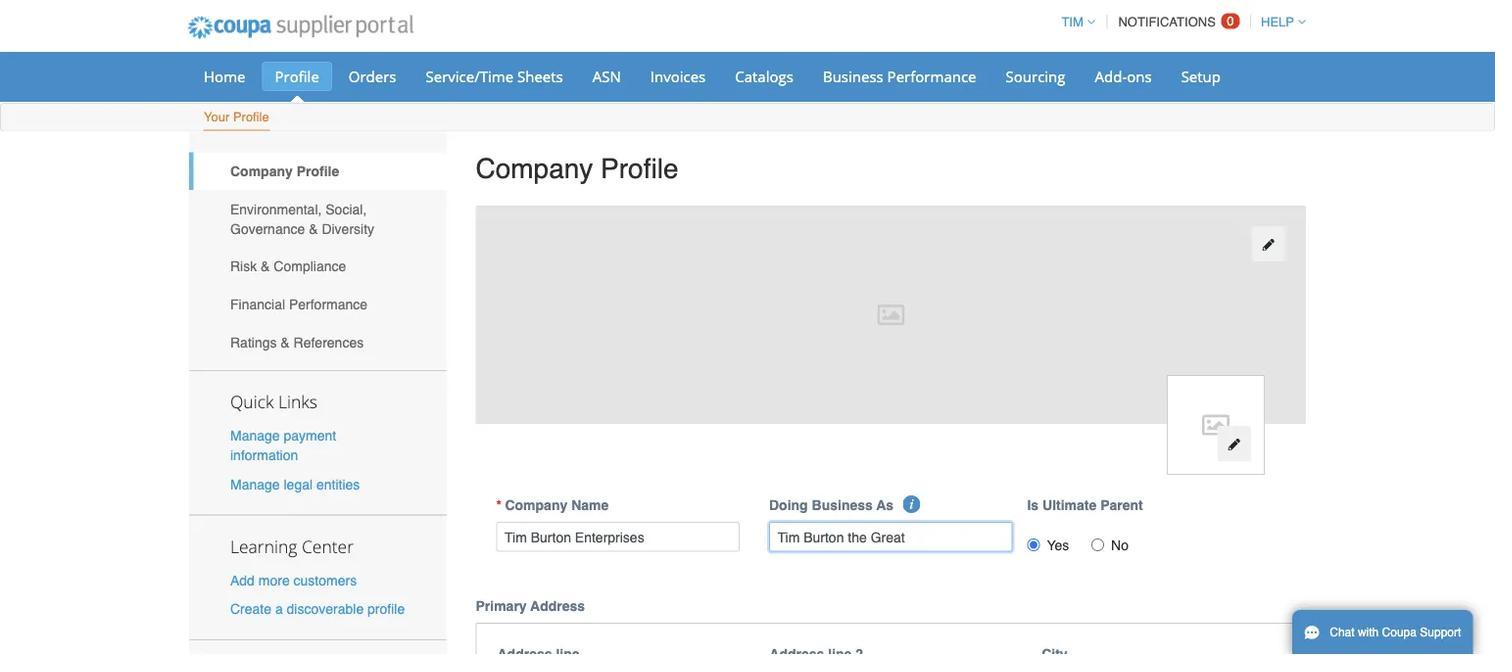 Task type: describe. For each thing, give the bounding box(es) containing it.
entities
[[316, 477, 360, 492]]

risk
[[230, 259, 257, 275]]

financial performance link
[[189, 286, 446, 324]]

manage payment information link
[[230, 428, 336, 464]]

coupa
[[1382, 626, 1417, 640]]

catalogs link
[[722, 62, 806, 91]]

background image
[[476, 206, 1306, 424]]

*
[[496, 498, 502, 514]]

references
[[294, 335, 364, 350]]

company profile link
[[189, 152, 446, 190]]

manage legal entities
[[230, 477, 360, 492]]

support
[[1420, 626, 1461, 640]]

no
[[1111, 538, 1129, 554]]

address
[[530, 599, 585, 615]]

1 horizontal spatial company profile
[[476, 153, 679, 184]]

environmental,
[[230, 201, 322, 217]]

service/time
[[426, 66, 514, 86]]

parent
[[1101, 498, 1143, 514]]

company right *
[[505, 498, 568, 514]]

compliance
[[274, 259, 346, 275]]

create
[[230, 601, 271, 617]]

create a discoverable profile link
[[230, 601, 405, 617]]

home link
[[191, 62, 258, 91]]

profile
[[368, 601, 405, 617]]

notifications
[[1119, 15, 1216, 29]]

center
[[302, 535, 354, 558]]

legal
[[284, 477, 313, 492]]

0
[[1227, 14, 1234, 28]]

environmental, social, governance & diversity link
[[189, 190, 446, 248]]

manage legal entities link
[[230, 477, 360, 492]]

is
[[1028, 498, 1039, 514]]

your profile link
[[203, 105, 270, 131]]

add-
[[1095, 66, 1127, 86]]

ratings
[[230, 335, 277, 350]]

add-ons
[[1095, 66, 1152, 86]]

catalogs
[[735, 66, 794, 86]]

is ultimate parent
[[1028, 498, 1143, 514]]

quick links
[[230, 391, 317, 414]]

quick
[[230, 391, 274, 414]]

tim
[[1062, 15, 1084, 29]]

chat with coupa support button
[[1293, 611, 1473, 656]]

primary address
[[476, 599, 585, 615]]

profile inside company profile link
[[297, 163, 339, 179]]

logo image
[[1167, 375, 1265, 475]]

0 horizontal spatial company profile
[[230, 163, 339, 179]]

change image image for background image
[[1262, 238, 1276, 252]]

service/time sheets link
[[413, 62, 576, 91]]

financial
[[230, 297, 285, 312]]

ons
[[1127, 66, 1152, 86]]

home
[[204, 66, 245, 86]]

change image image for logo
[[1228, 438, 1241, 452]]

orders link
[[336, 62, 409, 91]]

ratings & references
[[230, 335, 364, 350]]

invoices link
[[638, 62, 719, 91]]

asn
[[593, 66, 621, 86]]

your
[[204, 110, 230, 124]]

your profile
[[204, 110, 269, 124]]

manage for manage payment information
[[230, 428, 280, 444]]

as
[[877, 498, 894, 514]]

risk & compliance link
[[189, 248, 446, 286]]

profile down asn link
[[601, 153, 679, 184]]

help link
[[1252, 15, 1306, 29]]

business performance
[[823, 66, 977, 86]]

doing
[[769, 498, 808, 514]]

notifications 0
[[1119, 14, 1234, 29]]

performance for financial performance
[[289, 297, 368, 312]]

doing business as
[[769, 498, 894, 514]]

more
[[259, 573, 290, 588]]

performance for business performance
[[887, 66, 977, 86]]

* company name
[[496, 498, 609, 514]]

payment
[[284, 428, 336, 444]]

coupa supplier portal image
[[174, 3, 427, 52]]

manage for manage legal entities
[[230, 477, 280, 492]]

service/time sheets
[[426, 66, 563, 86]]

chat with coupa support
[[1330, 626, 1461, 640]]

add more customers link
[[230, 573, 357, 588]]

a
[[275, 601, 283, 617]]

ultimate
[[1043, 498, 1097, 514]]



Task type: locate. For each thing, give the bounding box(es) containing it.
0 horizontal spatial performance
[[289, 297, 368, 312]]

manage
[[230, 428, 280, 444], [230, 477, 280, 492]]

setup link
[[1169, 62, 1234, 91]]

setup
[[1181, 66, 1221, 86]]

1 vertical spatial performance
[[289, 297, 368, 312]]

profile right your
[[233, 110, 269, 124]]

company
[[476, 153, 593, 184], [230, 163, 293, 179], [505, 498, 568, 514]]

customers
[[294, 573, 357, 588]]

additional information image
[[903, 496, 921, 514]]

manage up information
[[230, 428, 280, 444]]

sourcing link
[[993, 62, 1078, 91]]

& inside environmental, social, governance & diversity
[[309, 221, 318, 237]]

0 horizontal spatial change image image
[[1228, 438, 1241, 452]]

& for compliance
[[261, 259, 270, 275]]

& left diversity
[[309, 221, 318, 237]]

profile inside profile link
[[275, 66, 319, 86]]

2 horizontal spatial &
[[309, 221, 318, 237]]

0 vertical spatial business
[[823, 66, 884, 86]]

1 vertical spatial change image image
[[1228, 438, 1241, 452]]

discoverable
[[287, 601, 364, 617]]

primary
[[476, 599, 527, 615]]

profile
[[275, 66, 319, 86], [233, 110, 269, 124], [601, 153, 679, 184], [297, 163, 339, 179]]

orders
[[349, 66, 396, 86]]

profile link
[[262, 62, 332, 91]]

sourcing
[[1006, 66, 1066, 86]]

tim link
[[1053, 15, 1095, 29]]

navigation
[[1053, 3, 1306, 41]]

profile inside your profile link
[[233, 110, 269, 124]]

add
[[230, 573, 255, 588]]

links
[[278, 391, 317, 414]]

0 vertical spatial manage
[[230, 428, 280, 444]]

profile down coupa supplier portal image
[[275, 66, 319, 86]]

1 horizontal spatial change image image
[[1262, 238, 1276, 252]]

add-ons link
[[1082, 62, 1165, 91]]

None text field
[[496, 522, 740, 552]]

&
[[309, 221, 318, 237], [261, 259, 270, 275], [281, 335, 290, 350]]

manage down information
[[230, 477, 280, 492]]

company profile
[[476, 153, 679, 184], [230, 163, 339, 179]]

chat
[[1330, 626, 1355, 640]]

performance
[[887, 66, 977, 86], [289, 297, 368, 312]]

company up environmental,
[[230, 163, 293, 179]]

company profile up environmental,
[[230, 163, 339, 179]]

diversity
[[322, 221, 374, 237]]

business performance link
[[810, 62, 989, 91]]

company profile down asn link
[[476, 153, 679, 184]]

1 horizontal spatial &
[[281, 335, 290, 350]]

Doing Business As text field
[[769, 522, 1013, 552]]

name
[[571, 498, 609, 514]]

& inside risk & compliance link
[[261, 259, 270, 275]]

create a discoverable profile
[[230, 601, 405, 617]]

business left the as
[[812, 498, 873, 514]]

governance
[[230, 221, 305, 237]]

1 vertical spatial manage
[[230, 477, 280, 492]]

manage inside manage payment information
[[230, 428, 280, 444]]

0 vertical spatial &
[[309, 221, 318, 237]]

& inside ratings & references link
[[281, 335, 290, 350]]

information
[[230, 448, 298, 464]]

environmental, social, governance & diversity
[[230, 201, 374, 237]]

None radio
[[1028, 539, 1040, 552], [1092, 539, 1105, 552], [1028, 539, 1040, 552], [1092, 539, 1105, 552]]

0 horizontal spatial &
[[261, 259, 270, 275]]

0 vertical spatial change image image
[[1262, 238, 1276, 252]]

& for references
[[281, 335, 290, 350]]

profile up "social,"
[[297, 163, 339, 179]]

help
[[1261, 15, 1295, 29]]

& right ratings
[[281, 335, 290, 350]]

1 manage from the top
[[230, 428, 280, 444]]

learning center
[[230, 535, 354, 558]]

& right risk
[[261, 259, 270, 275]]

2 manage from the top
[[230, 477, 280, 492]]

add more customers
[[230, 573, 357, 588]]

2 vertical spatial &
[[281, 335, 290, 350]]

yes
[[1047, 538, 1069, 554]]

invoices
[[650, 66, 706, 86]]

asn link
[[580, 62, 634, 91]]

with
[[1358, 626, 1379, 640]]

business right catalogs
[[823, 66, 884, 86]]

risk & compliance
[[230, 259, 346, 275]]

sheets
[[517, 66, 563, 86]]

financial performance
[[230, 297, 368, 312]]

change image image
[[1262, 238, 1276, 252], [1228, 438, 1241, 452]]

business
[[823, 66, 884, 86], [812, 498, 873, 514]]

company down sheets
[[476, 153, 593, 184]]

social,
[[326, 201, 367, 217]]

learning
[[230, 535, 297, 558]]

navigation containing notifications 0
[[1053, 3, 1306, 41]]

ratings & references link
[[189, 324, 446, 361]]

1 horizontal spatial performance
[[887, 66, 977, 86]]

1 vertical spatial business
[[812, 498, 873, 514]]

0 vertical spatial performance
[[887, 66, 977, 86]]

manage payment information
[[230, 428, 336, 464]]

1 vertical spatial &
[[261, 259, 270, 275]]



Task type: vqa. For each thing, say whether or not it's contained in the screenshot.
the supply to the bottom
no



